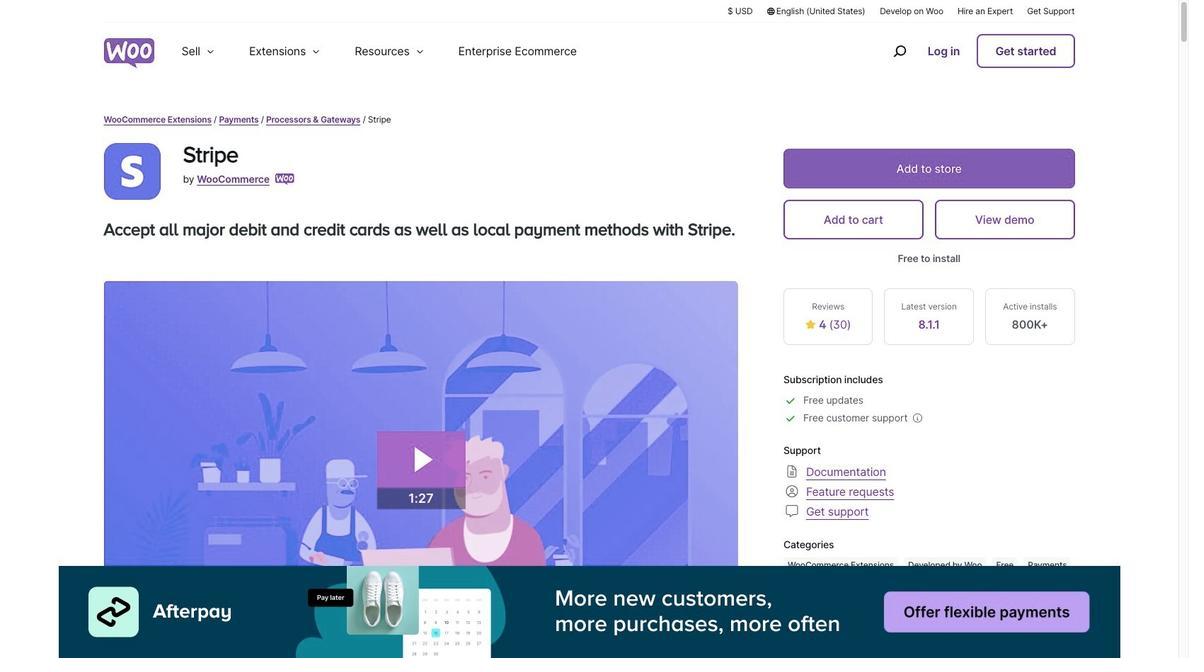 Task type: vqa. For each thing, say whether or not it's contained in the screenshot.
message icon
yes



Task type: describe. For each thing, give the bounding box(es) containing it.
circle info image
[[838, 612, 853, 626]]

search image
[[889, 40, 911, 62]]

circle user image
[[784, 483, 801, 500]]

service navigation menu element
[[863, 28, 1076, 74]]

developed by woocommerce image
[[275, 174, 295, 185]]

file lines image
[[784, 463, 801, 480]]



Task type: locate. For each thing, give the bounding box(es) containing it.
product icon image
[[104, 143, 160, 200]]

message image
[[784, 503, 801, 520]]

breadcrumb element
[[104, 113, 1076, 126]]



